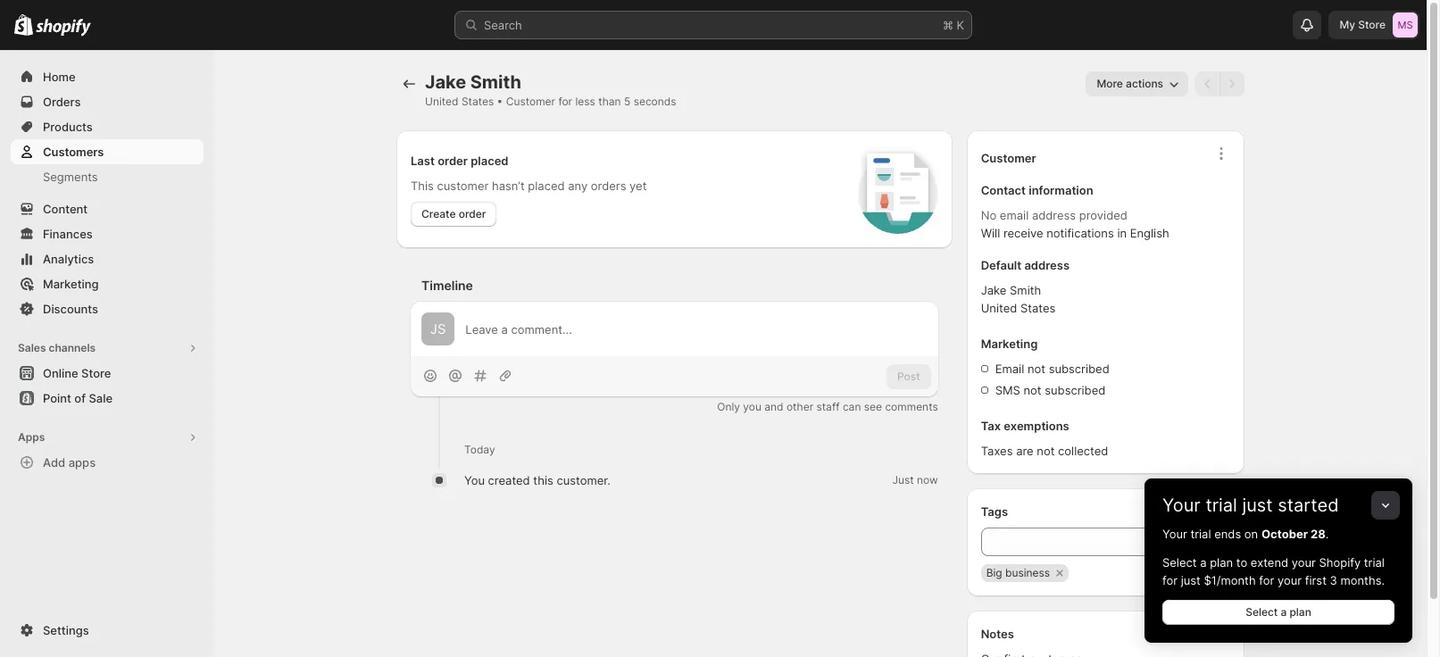 Task type: describe. For each thing, give the bounding box(es) containing it.
today
[[464, 443, 495, 457]]

Leave a comment... text field
[[466, 320, 928, 338]]

1 vertical spatial customer
[[981, 151, 1037, 165]]

segments
[[43, 170, 98, 184]]

created
[[488, 474, 530, 488]]

content link
[[11, 197, 204, 222]]

orders link
[[11, 89, 204, 114]]

started
[[1278, 495, 1339, 516]]

create
[[422, 207, 456, 221]]

your trial just started element
[[1145, 525, 1413, 643]]

just inside select a plan to extend your shopify trial for just $1/month for your first 3 months.
[[1181, 573, 1201, 588]]

to
[[1237, 556, 1248, 570]]

finances link
[[11, 222, 204, 247]]

a for select a plan
[[1281, 606, 1287, 619]]

settings
[[43, 623, 89, 638]]

⌘ k
[[943, 18, 965, 32]]

now
[[917, 474, 938, 487]]

segments link
[[11, 164, 204, 189]]

customer
[[437, 179, 489, 193]]

select a plan link
[[1163, 600, 1395, 625]]

5
[[624, 95, 631, 108]]

1 horizontal spatial shopify image
[[36, 19, 91, 36]]

only
[[718, 400, 740, 414]]

sales channels
[[18, 341, 96, 355]]

a for select a plan to extend your shopify trial for just $1/month for your first 3 months.
[[1201, 556, 1207, 570]]

my
[[1340, 18, 1356, 31]]

and
[[765, 400, 784, 414]]

search
[[484, 18, 522, 32]]

your trial ends on october 28 .
[[1163, 527, 1329, 541]]

next image
[[1224, 75, 1242, 93]]

jake smith united states • customer for less than 5 seconds
[[425, 71, 677, 108]]

seconds
[[634, 95, 677, 108]]

just
[[893, 474, 914, 487]]

my store image
[[1393, 13, 1418, 38]]

your for your trial ends on october 28 .
[[1163, 527, 1188, 541]]

order for create
[[459, 207, 486, 221]]

more actions button
[[1087, 71, 1189, 96]]

collected
[[1059, 444, 1109, 458]]

marketing link
[[11, 272, 204, 297]]

apps
[[18, 431, 45, 444]]

exemptions
[[1004, 419, 1070, 433]]

k
[[957, 18, 965, 32]]

3
[[1330, 573, 1338, 588]]

sale
[[89, 391, 113, 406]]

notes
[[981, 627, 1015, 641]]

subscribed for sms not subscribed
[[1045, 383, 1106, 397]]

previous image
[[1200, 75, 1217, 93]]

sales
[[18, 341, 46, 355]]

no
[[981, 208, 997, 222]]

in
[[1118, 226, 1127, 240]]

more
[[1097, 77, 1124, 90]]

sms
[[996, 383, 1021, 397]]

this
[[411, 179, 434, 193]]

sms not subscribed
[[996, 383, 1106, 397]]

you
[[464, 474, 485, 488]]

subscribed for email not subscribed
[[1049, 362, 1110, 376]]

states for jake smith united states
[[1021, 301, 1056, 315]]

of
[[74, 391, 86, 406]]

you
[[743, 400, 762, 414]]

months.
[[1341, 573, 1385, 588]]

$1/month
[[1204, 573, 1256, 588]]

just now
[[893, 474, 938, 487]]

states for jake smith united states • customer for less than 5 seconds
[[462, 95, 494, 108]]

jake smith united states
[[981, 283, 1056, 315]]

just inside dropdown button
[[1243, 495, 1273, 516]]

store for online store
[[81, 366, 111, 381]]

products link
[[11, 114, 204, 139]]

not for sms
[[1024, 383, 1042, 397]]

online store
[[43, 366, 111, 381]]

for inside the "jake smith united states • customer for less than 5 seconds"
[[559, 95, 573, 108]]

no email address provided will receive notifications in english
[[981, 208, 1170, 240]]

orders
[[591, 179, 627, 193]]

shopify
[[1320, 556, 1361, 570]]

28
[[1311, 527, 1326, 541]]

home
[[43, 70, 76, 84]]

email
[[1000, 208, 1029, 222]]

yet
[[630, 179, 647, 193]]

contact information
[[981, 183, 1094, 197]]

1 horizontal spatial for
[[1163, 573, 1178, 588]]

taxes
[[981, 444, 1013, 458]]

tax
[[981, 419, 1001, 433]]

orders
[[43, 95, 81, 109]]

customers
[[43, 145, 104, 159]]

jake for jake smith united states • customer for less than 5 seconds
[[425, 71, 466, 93]]

on
[[1245, 527, 1259, 541]]

finances
[[43, 227, 93, 241]]

add apps
[[43, 456, 96, 470]]

customer inside the "jake smith united states • customer for less than 5 seconds"
[[506, 95, 556, 108]]

point of sale button
[[0, 386, 214, 411]]

post
[[898, 370, 921, 383]]

more actions
[[1097, 77, 1164, 90]]



Task type: vqa. For each thing, say whether or not it's contained in the screenshot.
0.00 Text Box
no



Task type: locate. For each thing, give the bounding box(es) containing it.
plan for select a plan
[[1290, 606, 1312, 619]]

a up $1/month
[[1201, 556, 1207, 570]]

0 vertical spatial your
[[1292, 556, 1317, 570]]

plan for select a plan to extend your shopify trial for just $1/month for your first 3 months.
[[1210, 556, 1234, 570]]

smith for jake smith united states
[[1010, 283, 1042, 297]]

your
[[1163, 495, 1201, 516], [1163, 527, 1188, 541]]

plan
[[1210, 556, 1234, 570], [1290, 606, 1312, 619]]

hasn't
[[492, 179, 525, 193]]

content
[[43, 202, 88, 216]]

provided
[[1080, 208, 1128, 222]]

placed left any
[[528, 179, 565, 193]]

united left •
[[425, 95, 459, 108]]

1 vertical spatial marketing
[[981, 337, 1038, 351]]

2 vertical spatial not
[[1037, 444, 1055, 458]]

this
[[534, 474, 554, 488]]

for down extend
[[1260, 573, 1275, 588]]

1 vertical spatial trial
[[1191, 527, 1212, 541]]

1 vertical spatial not
[[1024, 383, 1042, 397]]

not for email
[[1028, 362, 1046, 376]]

store
[[1359, 18, 1386, 31], [81, 366, 111, 381]]

trial inside dropdown button
[[1206, 495, 1238, 516]]

for left $1/month
[[1163, 573, 1178, 588]]

1 horizontal spatial plan
[[1290, 606, 1312, 619]]

0 horizontal spatial a
[[1201, 556, 1207, 570]]

1 horizontal spatial store
[[1359, 18, 1386, 31]]

address down receive
[[1025, 258, 1070, 272]]

0 vertical spatial order
[[438, 154, 468, 168]]

1 vertical spatial states
[[1021, 301, 1056, 315]]

are
[[1017, 444, 1034, 458]]

marketing up email
[[981, 337, 1038, 351]]

0 vertical spatial subscribed
[[1049, 362, 1110, 376]]

0 vertical spatial select
[[1163, 556, 1197, 570]]

see
[[864, 400, 883, 414]]

united for jake smith united states • customer for less than 5 seconds
[[425, 95, 459, 108]]

trial for ends
[[1191, 527, 1212, 541]]

trial
[[1206, 495, 1238, 516], [1191, 527, 1212, 541], [1365, 556, 1385, 570]]

0 vertical spatial your
[[1163, 495, 1201, 516]]

order up the customer
[[438, 154, 468, 168]]

placed up 'hasn't'
[[471, 154, 509, 168]]

select left to on the right of page
[[1163, 556, 1197, 570]]

big business
[[987, 566, 1051, 580]]

smith inside the "jake smith united states • customer for less than 5 seconds"
[[471, 71, 522, 93]]

your trial just started
[[1163, 495, 1339, 516]]

jake up the last order placed
[[425, 71, 466, 93]]

staff
[[817, 400, 840, 414]]

customer up contact
[[981, 151, 1037, 165]]

trial up ends
[[1206, 495, 1238, 516]]

notifications
[[1047, 226, 1115, 240]]

0 vertical spatial states
[[462, 95, 494, 108]]

0 horizontal spatial placed
[[471, 154, 509, 168]]

1 horizontal spatial marketing
[[981, 337, 1038, 351]]

2 your from the top
[[1163, 527, 1188, 541]]

ends
[[1215, 527, 1242, 541]]

0 horizontal spatial plan
[[1210, 556, 1234, 570]]

1 vertical spatial placed
[[528, 179, 565, 193]]

your up first at the bottom of the page
[[1292, 556, 1317, 570]]

0 vertical spatial address
[[1032, 208, 1076, 222]]

states down default address
[[1021, 301, 1056, 315]]

order for last
[[438, 154, 468, 168]]

1 horizontal spatial customer
[[981, 151, 1037, 165]]

customer.
[[557, 474, 611, 488]]

1 vertical spatial address
[[1025, 258, 1070, 272]]

store inside button
[[81, 366, 111, 381]]

tags
[[981, 505, 1008, 519]]

not right are
[[1037, 444, 1055, 458]]

address
[[1032, 208, 1076, 222], [1025, 258, 1070, 272]]

your up your trial ends on october 28 .
[[1163, 495, 1201, 516]]

select for select a plan
[[1246, 606, 1278, 619]]

store for my store
[[1359, 18, 1386, 31]]

2 vertical spatial trial
[[1365, 556, 1385, 570]]

0 horizontal spatial select
[[1163, 556, 1197, 570]]

1 vertical spatial plan
[[1290, 606, 1312, 619]]

0 horizontal spatial store
[[81, 366, 111, 381]]

0 horizontal spatial for
[[559, 95, 573, 108]]

first
[[1306, 573, 1327, 588]]

1 horizontal spatial placed
[[528, 179, 565, 193]]

1 horizontal spatial jake
[[981, 283, 1007, 297]]

0 vertical spatial smith
[[471, 71, 522, 93]]

•
[[497, 95, 503, 108]]

.
[[1326, 527, 1329, 541]]

select for select a plan to extend your shopify trial for just $1/month for your first 3 months.
[[1163, 556, 1197, 570]]

smith for jake smith united states • customer for less than 5 seconds
[[471, 71, 522, 93]]

analytics link
[[11, 247, 204, 272]]

extend
[[1251, 556, 1289, 570]]

contact
[[981, 183, 1026, 197]]

1 vertical spatial a
[[1281, 606, 1287, 619]]

a inside select a plan to extend your shopify trial for just $1/month for your first 3 months.
[[1201, 556, 1207, 570]]

0 vertical spatial not
[[1028, 362, 1046, 376]]

0 horizontal spatial smith
[[471, 71, 522, 93]]

select inside select a plan to extend your shopify trial for just $1/month for your first 3 months.
[[1163, 556, 1197, 570]]

subscribed
[[1049, 362, 1110, 376], [1045, 383, 1106, 397]]

None text field
[[981, 528, 1231, 556]]

smith inside jake smith united states
[[1010, 283, 1042, 297]]

select a plan
[[1246, 606, 1312, 619]]

less
[[576, 95, 596, 108]]

jake inside the "jake smith united states • customer for less than 5 seconds"
[[425, 71, 466, 93]]

1 vertical spatial your
[[1278, 573, 1302, 588]]

your left first at the bottom of the page
[[1278, 573, 1302, 588]]

your trial just started button
[[1145, 479, 1413, 516]]

subscribed down "email not subscribed"
[[1045, 383, 1106, 397]]

add
[[43, 456, 65, 470]]

smith up •
[[471, 71, 522, 93]]

smith down default address
[[1010, 283, 1042, 297]]

0 vertical spatial trial
[[1206, 495, 1238, 516]]

plan down first at the bottom of the page
[[1290, 606, 1312, 619]]

0 horizontal spatial shopify image
[[14, 14, 33, 36]]

plan up $1/month
[[1210, 556, 1234, 570]]

1 vertical spatial united
[[981, 301, 1018, 315]]

1 vertical spatial smith
[[1010, 283, 1042, 297]]

united down the default
[[981, 301, 1018, 315]]

0 horizontal spatial customer
[[506, 95, 556, 108]]

select a plan to extend your shopify trial for just $1/month for your first 3 months.
[[1163, 556, 1385, 588]]

1 horizontal spatial united
[[981, 301, 1018, 315]]

0 horizontal spatial just
[[1181, 573, 1201, 588]]

just left $1/month
[[1181, 573, 1201, 588]]

0 vertical spatial just
[[1243, 495, 1273, 516]]

1 horizontal spatial smith
[[1010, 283, 1042, 297]]

0 horizontal spatial states
[[462, 95, 494, 108]]

1 horizontal spatial states
[[1021, 301, 1056, 315]]

states inside jake smith united states
[[1021, 301, 1056, 315]]

address down information
[[1032, 208, 1076, 222]]

business
[[1006, 566, 1051, 580]]

receive
[[1004, 226, 1044, 240]]

your
[[1292, 556, 1317, 570], [1278, 573, 1302, 588]]

for
[[559, 95, 573, 108], [1163, 573, 1178, 588], [1260, 573, 1275, 588]]

default address
[[981, 258, 1070, 272]]

store right my
[[1359, 18, 1386, 31]]

only you and other staff can see comments
[[718, 400, 938, 414]]

point
[[43, 391, 71, 406]]

0 vertical spatial marketing
[[43, 277, 99, 291]]

just up on
[[1243, 495, 1273, 516]]

order down the customer
[[459, 207, 486, 221]]

products
[[43, 120, 93, 134]]

select down select a plan to extend your shopify trial for just $1/month for your first 3 months.
[[1246, 606, 1278, 619]]

0 vertical spatial customer
[[506, 95, 556, 108]]

order inside button
[[459, 207, 486, 221]]

discounts link
[[11, 297, 204, 322]]

1 vertical spatial select
[[1246, 606, 1278, 619]]

2 horizontal spatial for
[[1260, 573, 1275, 588]]

0 horizontal spatial marketing
[[43, 277, 99, 291]]

customers link
[[11, 139, 204, 164]]

0 vertical spatial store
[[1359, 18, 1386, 31]]

states
[[462, 95, 494, 108], [1021, 301, 1056, 315]]

email not subscribed
[[996, 362, 1110, 376]]

1 vertical spatial subscribed
[[1045, 383, 1106, 397]]

home link
[[11, 64, 204, 89]]

1 horizontal spatial select
[[1246, 606, 1278, 619]]

1 horizontal spatial just
[[1243, 495, 1273, 516]]

taxes are not collected
[[981, 444, 1109, 458]]

united inside jake smith united states
[[981, 301, 1018, 315]]

online
[[43, 366, 78, 381]]

shopify image
[[14, 14, 33, 36], [36, 19, 91, 36]]

marketing
[[43, 277, 99, 291], [981, 337, 1038, 351]]

united inside the "jake smith united states • customer for less than 5 seconds"
[[425, 95, 459, 108]]

1 vertical spatial jake
[[981, 283, 1007, 297]]

you created this customer.
[[464, 474, 611, 488]]

0 vertical spatial united
[[425, 95, 459, 108]]

avatar with initials j s image
[[422, 313, 455, 346]]

⌘
[[943, 18, 954, 32]]

add apps button
[[11, 450, 204, 475]]

comments
[[886, 400, 938, 414]]

your for your trial just started
[[1163, 495, 1201, 516]]

united for jake smith united states
[[981, 301, 1018, 315]]

1 vertical spatial your
[[1163, 527, 1188, 541]]

trial for just
[[1206, 495, 1238, 516]]

1 vertical spatial just
[[1181, 573, 1201, 588]]

0 horizontal spatial jake
[[425, 71, 466, 93]]

united
[[425, 95, 459, 108], [981, 301, 1018, 315]]

not
[[1028, 362, 1046, 376], [1024, 383, 1042, 397], [1037, 444, 1055, 458]]

1 vertical spatial order
[[459, 207, 486, 221]]

sales channels button
[[11, 336, 204, 361]]

order
[[438, 154, 468, 168], [459, 207, 486, 221]]

email
[[996, 362, 1025, 376]]

timeline
[[422, 278, 473, 293]]

last order placed
[[411, 154, 509, 168]]

plan inside select a plan to extend your shopify trial for just $1/month for your first 3 months.
[[1210, 556, 1234, 570]]

online store button
[[0, 361, 214, 386]]

store up sale
[[81, 366, 111, 381]]

apps button
[[11, 425, 204, 450]]

0 vertical spatial jake
[[425, 71, 466, 93]]

customer right •
[[506, 95, 556, 108]]

online store link
[[11, 361, 204, 386]]

analytics
[[43, 252, 94, 266]]

my store
[[1340, 18, 1386, 31]]

0 horizontal spatial united
[[425, 95, 459, 108]]

information
[[1029, 183, 1094, 197]]

not right sms
[[1024, 383, 1042, 397]]

states inside the "jake smith united states • customer for less than 5 seconds"
[[462, 95, 494, 108]]

1 vertical spatial store
[[81, 366, 111, 381]]

0 vertical spatial a
[[1201, 556, 1207, 570]]

jake for jake smith united states
[[981, 283, 1007, 297]]

apps
[[68, 456, 96, 470]]

jake down the default
[[981, 283, 1007, 297]]

0 vertical spatial placed
[[471, 154, 509, 168]]

1 horizontal spatial a
[[1281, 606, 1287, 619]]

states left •
[[462, 95, 494, 108]]

1 your from the top
[[1163, 495, 1201, 516]]

default
[[981, 258, 1022, 272]]

this customer hasn't placed any orders yet
[[411, 179, 647, 193]]

for left less
[[559, 95, 573, 108]]

trial inside select a plan to extend your shopify trial for just $1/month for your first 3 months.
[[1365, 556, 1385, 570]]

channels
[[49, 341, 96, 355]]

your left ends
[[1163, 527, 1188, 541]]

a down select a plan to extend your shopify trial for just $1/month for your first 3 months.
[[1281, 606, 1287, 619]]

point of sale
[[43, 391, 113, 406]]

trial left ends
[[1191, 527, 1212, 541]]

trial up the months.
[[1365, 556, 1385, 570]]

subscribed up sms not subscribed
[[1049, 362, 1110, 376]]

jake inside jake smith united states
[[981, 283, 1007, 297]]

your inside dropdown button
[[1163, 495, 1201, 516]]

marketing up discounts
[[43, 277, 99, 291]]

address inside no email address provided will receive notifications in english
[[1032, 208, 1076, 222]]

0 vertical spatial plan
[[1210, 556, 1234, 570]]

not up sms not subscribed
[[1028, 362, 1046, 376]]



